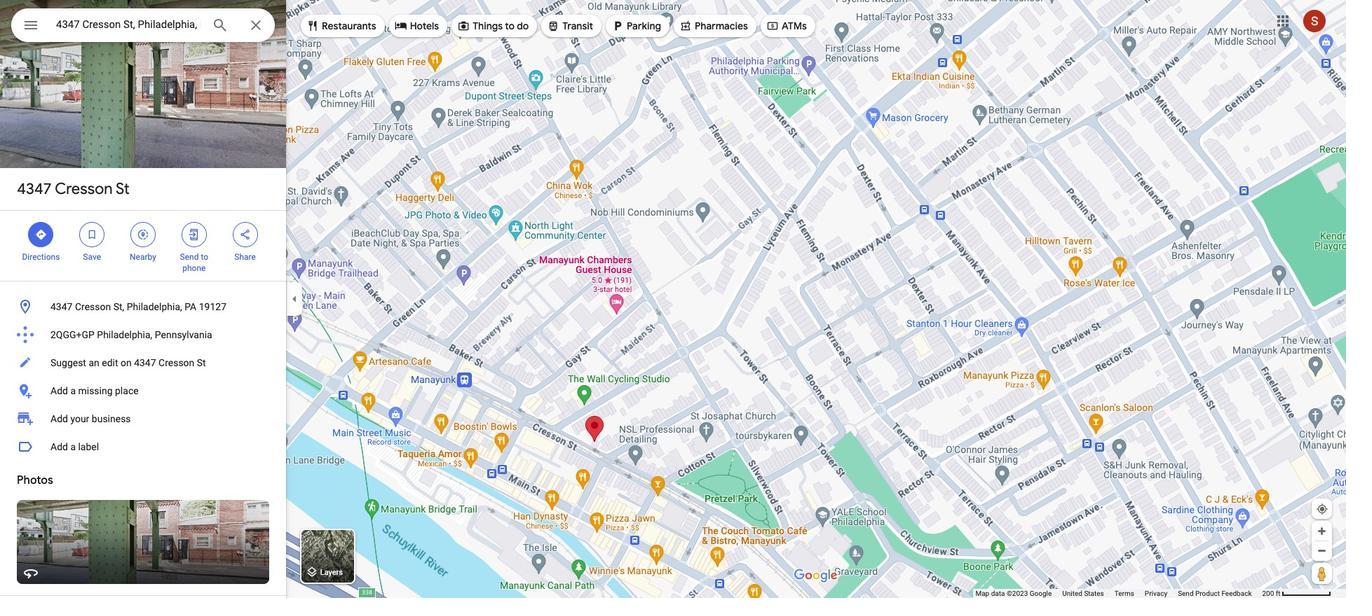 Task type: describe. For each thing, give the bounding box(es) containing it.
 transit
[[547, 18, 593, 34]]

4347 cresson st, philadelphia, pa 19127
[[50, 301, 226, 313]]

add a missing place
[[50, 386, 139, 397]]

united
[[1062, 590, 1082, 598]]

zoom out image
[[1317, 546, 1327, 557]]

an
[[89, 358, 99, 369]]

st inside button
[[197, 358, 206, 369]]

on
[[121, 358, 132, 369]]

4347 cresson st
[[17, 179, 130, 199]]

send for send to phone
[[180, 252, 199, 262]]

 restaurants
[[306, 18, 376, 34]]

cresson for st
[[55, 179, 113, 199]]

restaurants
[[322, 20, 376, 32]]

add for add a missing place
[[50, 386, 68, 397]]

actions for 4347 cresson st region
[[0, 211, 286, 281]]


[[679, 18, 692, 34]]

your
[[70, 414, 89, 425]]

layers
[[320, 569, 343, 578]]


[[547, 18, 560, 34]]


[[766, 18, 779, 34]]

add a label
[[50, 442, 99, 453]]

united states button
[[1062, 590, 1104, 599]]

4347 Cresson St, Philadelphia, PA 19127 field
[[11, 8, 275, 42]]

united states
[[1062, 590, 1104, 598]]


[[137, 227, 149, 243]]

zoom in image
[[1317, 527, 1327, 537]]

add for add a label
[[50, 442, 68, 453]]


[[35, 227, 47, 243]]


[[86, 227, 98, 243]]

nearby
[[130, 252, 156, 262]]

google account: sheryl atherton  
(sheryl.atherton@adept.ai) image
[[1303, 10, 1326, 32]]

add a label button
[[0, 433, 286, 461]]

add your business link
[[0, 405, 286, 433]]

privacy
[[1145, 590, 1167, 598]]

data
[[991, 590, 1005, 598]]

show your location image
[[1316, 503, 1329, 516]]

4347 cresson st main content
[[0, 0, 286, 599]]

 button
[[11, 8, 50, 45]]

©2023
[[1007, 590, 1028, 598]]

philadelphia, inside 2qgg+gp philadelphia, pennsylvania button
[[97, 330, 152, 341]]

photos
[[17, 474, 53, 488]]

map
[[975, 590, 989, 598]]

share
[[234, 252, 256, 262]]

add your business
[[50, 414, 131, 425]]

label
[[78, 442, 99, 453]]

do
[[517, 20, 529, 32]]

st,
[[113, 301, 124, 313]]


[[394, 18, 407, 34]]

phone
[[182, 264, 206, 273]]

terms button
[[1115, 590, 1134, 599]]

4347 for 4347 cresson st, philadelphia, pa 19127
[[50, 301, 73, 313]]


[[188, 227, 200, 243]]

suggest
[[50, 358, 86, 369]]

directions
[[22, 252, 60, 262]]

suggest an edit on 4347 cresson st button
[[0, 349, 286, 377]]

2qgg+gp philadelphia, pennsylvania button
[[0, 321, 286, 349]]

send for send product feedback
[[1178, 590, 1194, 598]]

a for missing
[[70, 386, 76, 397]]

 atms
[[766, 18, 807, 34]]

pennsylvania
[[155, 330, 212, 341]]

missing
[[78, 386, 113, 397]]

place
[[115, 386, 139, 397]]

add a missing place button
[[0, 377, 286, 405]]

product
[[1195, 590, 1220, 598]]



Task type: locate. For each thing, give the bounding box(es) containing it.
3 add from the top
[[50, 442, 68, 453]]

suggest an edit on 4347 cresson st
[[50, 358, 206, 369]]

0 horizontal spatial to
[[201, 252, 208, 262]]

pharmacies
[[695, 20, 748, 32]]

collapse side panel image
[[287, 292, 302, 307]]

2 add from the top
[[50, 414, 68, 425]]

none field inside 4347 cresson st, philadelphia, pa 19127 field
[[56, 16, 201, 33]]

0 vertical spatial cresson
[[55, 179, 113, 199]]

0 horizontal spatial st
[[116, 179, 130, 199]]

map data ©2023 google
[[975, 590, 1052, 598]]

to inside  things to do
[[505, 20, 515, 32]]

send product feedback button
[[1178, 590, 1252, 599]]

200 ft
[[1262, 590, 1281, 598]]

a
[[70, 386, 76, 397], [70, 442, 76, 453]]

4347 right 'on'
[[134, 358, 156, 369]]

None field
[[56, 16, 201, 33]]

footer
[[975, 590, 1262, 599]]

parking
[[627, 20, 661, 32]]

 pharmacies
[[679, 18, 748, 34]]

a for label
[[70, 442, 76, 453]]

a left missing
[[70, 386, 76, 397]]

send to phone
[[180, 252, 208, 273]]

philadelphia, up 'on'
[[97, 330, 152, 341]]

 search field
[[11, 8, 275, 45]]

google maps element
[[0, 0, 1346, 599]]

2qgg+gp philadelphia, pennsylvania
[[50, 330, 212, 341]]

states
[[1084, 590, 1104, 598]]

send left product
[[1178, 590, 1194, 598]]

to left do
[[505, 20, 515, 32]]

200 ft button
[[1262, 590, 1331, 598]]

business
[[92, 414, 131, 425]]

cresson for st,
[[75, 301, 111, 313]]

a left label
[[70, 442, 76, 453]]

2 a from the top
[[70, 442, 76, 453]]

0 horizontal spatial send
[[180, 252, 199, 262]]

philadelphia, up 2qgg+gp philadelphia, pennsylvania button
[[127, 301, 182, 313]]

0 vertical spatial philadelphia,
[[127, 301, 182, 313]]

1 horizontal spatial to
[[505, 20, 515, 32]]

hotels
[[410, 20, 439, 32]]

2 vertical spatial add
[[50, 442, 68, 453]]

st
[[116, 179, 130, 199], [197, 358, 206, 369]]


[[306, 18, 319, 34]]

1 add from the top
[[50, 386, 68, 397]]

0 vertical spatial add
[[50, 386, 68, 397]]

1 vertical spatial philadelphia,
[[97, 330, 152, 341]]

send inside send to phone
[[180, 252, 199, 262]]

0 vertical spatial st
[[116, 179, 130, 199]]

4347 cresson st, philadelphia, pa 19127 button
[[0, 293, 286, 321]]

add left your
[[50, 414, 68, 425]]

2 vertical spatial 4347
[[134, 358, 156, 369]]

1 horizontal spatial send
[[1178, 590, 1194, 598]]

send up phone
[[180, 252, 199, 262]]

to inside send to phone
[[201, 252, 208, 262]]

atms
[[782, 20, 807, 32]]

4347 up the 
[[17, 179, 52, 199]]

add
[[50, 386, 68, 397], [50, 414, 68, 425], [50, 442, 68, 453]]

4347
[[17, 179, 52, 199], [50, 301, 73, 313], [134, 358, 156, 369]]

0 vertical spatial a
[[70, 386, 76, 397]]

to
[[505, 20, 515, 32], [201, 252, 208, 262]]

4347 for 4347 cresson st
[[17, 179, 52, 199]]

0 vertical spatial 4347
[[17, 179, 52, 199]]

feedback
[[1222, 590, 1252, 598]]


[[611, 18, 624, 34]]

st down the pennsylvania
[[197, 358, 206, 369]]

show street view coverage image
[[1312, 564, 1332, 585]]


[[239, 227, 251, 243]]

cresson up 
[[55, 179, 113, 199]]

19127
[[199, 301, 226, 313]]

terms
[[1115, 590, 1134, 598]]

philadelphia, inside the "4347 cresson st, philadelphia, pa 19127" button
[[127, 301, 182, 313]]

add left label
[[50, 442, 68, 453]]

2qgg+gp
[[50, 330, 95, 341]]

footer inside google maps "element"
[[975, 590, 1262, 599]]

philadelphia,
[[127, 301, 182, 313], [97, 330, 152, 341]]

1 vertical spatial add
[[50, 414, 68, 425]]

cresson
[[55, 179, 113, 199], [75, 301, 111, 313], [158, 358, 194, 369]]

1 vertical spatial cresson
[[75, 301, 111, 313]]

cresson down the pennsylvania
[[158, 358, 194, 369]]

1 vertical spatial a
[[70, 442, 76, 453]]

save
[[83, 252, 101, 262]]

things
[[473, 20, 503, 32]]

200
[[1262, 590, 1274, 598]]

 parking
[[611, 18, 661, 34]]

add for add your business
[[50, 414, 68, 425]]

1 vertical spatial 4347
[[50, 301, 73, 313]]

add down suggest
[[50, 386, 68, 397]]

send inside button
[[1178, 590, 1194, 598]]

send
[[180, 252, 199, 262], [1178, 590, 1194, 598]]


[[22, 15, 39, 35]]

st up actions for 4347 cresson st region
[[116, 179, 130, 199]]

1 vertical spatial send
[[1178, 590, 1194, 598]]

1 vertical spatial st
[[197, 358, 206, 369]]

1 a from the top
[[70, 386, 76, 397]]

1 horizontal spatial st
[[197, 358, 206, 369]]

2 vertical spatial cresson
[[158, 358, 194, 369]]

google
[[1030, 590, 1052, 598]]

ft
[[1276, 590, 1281, 598]]

send product feedback
[[1178, 590, 1252, 598]]

4347 up 2qgg+gp
[[50, 301, 73, 313]]

 things to do
[[457, 18, 529, 34]]

0 vertical spatial send
[[180, 252, 199, 262]]


[[457, 18, 470, 34]]

 hotels
[[394, 18, 439, 34]]

transit
[[562, 20, 593, 32]]

0 vertical spatial to
[[505, 20, 515, 32]]

privacy button
[[1145, 590, 1167, 599]]

pa
[[185, 301, 196, 313]]

1 vertical spatial to
[[201, 252, 208, 262]]

to up phone
[[201, 252, 208, 262]]

cresson left st,
[[75, 301, 111, 313]]

footer containing map data ©2023 google
[[975, 590, 1262, 599]]

edit
[[102, 358, 118, 369]]



Task type: vqa. For each thing, say whether or not it's contained in the screenshot.
 Hotels
yes



